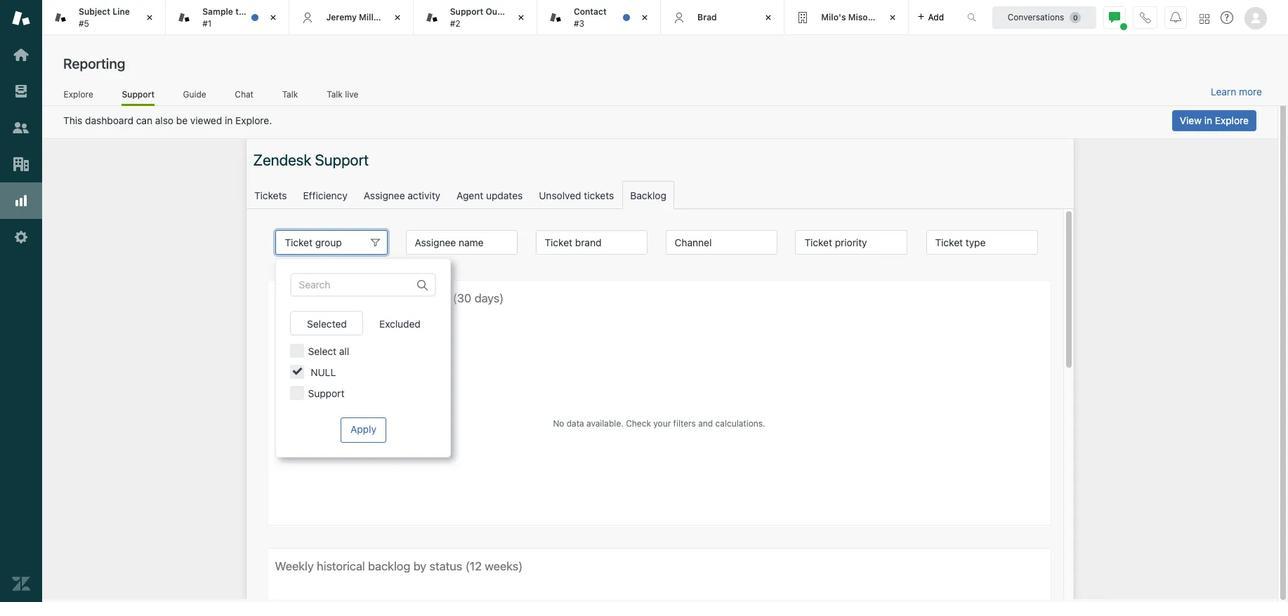 Task type: describe. For each thing, give the bounding box(es) containing it.
organizations image
[[12, 155, 30, 174]]

guide
[[183, 89, 206, 99]]

talk for talk
[[282, 89, 298, 99]]

line
[[113, 6, 130, 17]]

contact #3
[[574, 6, 607, 28]]

admin image
[[12, 228, 30, 247]]

jeremy miller
[[326, 12, 382, 22]]

be
[[176, 115, 188, 126]]

in inside 'button'
[[1205, 115, 1213, 126]]

brad
[[698, 12, 717, 22]]

talk live link
[[326, 89, 359, 104]]

#2
[[450, 18, 460, 28]]

close image for tab containing support outreach
[[514, 11, 528, 25]]

#5
[[79, 18, 89, 28]]

learn more link
[[1211, 86, 1262, 98]]

0 horizontal spatial explore
[[64, 89, 93, 99]]

jeremy
[[326, 12, 357, 22]]

zendesk image
[[12, 575, 30, 594]]

support for support
[[122, 89, 155, 99]]

also
[[155, 115, 174, 126]]

1 in from the left
[[225, 115, 233, 126]]

close image for jeremy miller 'tab'
[[390, 11, 404, 25]]

#1
[[202, 18, 212, 28]]

support for support outreach #2
[[450, 6, 484, 17]]

button displays agent's chat status as online. image
[[1109, 12, 1121, 23]]

tab containing support outreach
[[414, 0, 537, 35]]

explore inside 'button'
[[1215, 115, 1249, 126]]

close image for 1st tab from right
[[886, 11, 900, 25]]

subject
[[79, 6, 110, 17]]

miller
[[359, 12, 382, 22]]

support link
[[122, 89, 155, 106]]

get started image
[[12, 46, 30, 64]]

reporting
[[63, 55, 125, 72]]

brad tab
[[661, 0, 785, 35]]

get help image
[[1221, 11, 1234, 24]]

#1 tab
[[166, 0, 290, 35]]

zendesk support image
[[12, 9, 30, 27]]

reporting image
[[12, 192, 30, 210]]

close image inside the #1 tab
[[267, 11, 281, 25]]



Task type: vqa. For each thing, say whether or not it's contained in the screenshot.
The Explore in the View in Explore "button"
no



Task type: locate. For each thing, give the bounding box(es) containing it.
zendesk products image
[[1200, 14, 1210, 24]]

0 horizontal spatial talk
[[282, 89, 298, 99]]

1 vertical spatial support
[[122, 89, 155, 99]]

1 close image from the left
[[390, 11, 404, 25]]

explore up this
[[64, 89, 93, 99]]

conversations button
[[993, 6, 1097, 28]]

live
[[345, 89, 359, 99]]

0 vertical spatial explore
[[64, 89, 93, 99]]

3 tab from the left
[[537, 0, 661, 35]]

support up can
[[122, 89, 155, 99]]

close image right line
[[143, 11, 157, 25]]

main element
[[0, 0, 42, 603]]

0 horizontal spatial support
[[122, 89, 155, 99]]

1 close image from the left
[[143, 11, 157, 25]]

0 horizontal spatial in
[[225, 115, 233, 126]]

this
[[63, 115, 82, 126]]

in right view
[[1205, 115, 1213, 126]]

5 close image from the left
[[886, 11, 900, 25]]

dashboard
[[85, 115, 133, 126]]

chat link
[[235, 89, 254, 104]]

view
[[1180, 115, 1202, 126]]

3 close image from the left
[[638, 11, 652, 25]]

explore.
[[235, 115, 272, 126]]

close image left #3
[[514, 11, 528, 25]]

2 close image from the left
[[267, 11, 281, 25]]

subject line #5
[[79, 6, 130, 28]]

support up "#2"
[[450, 6, 484, 17]]

1 horizontal spatial explore
[[1215, 115, 1249, 126]]

customers image
[[12, 119, 30, 137]]

close image right #1
[[267, 11, 281, 25]]

1 horizontal spatial support
[[450, 6, 484, 17]]

0 horizontal spatial close image
[[390, 11, 404, 25]]

tab
[[42, 0, 166, 35], [414, 0, 537, 35], [537, 0, 661, 35], [785, 0, 909, 35]]

viewed
[[190, 115, 222, 126]]

close image inside brad tab
[[762, 11, 776, 25]]

1 tab from the left
[[42, 0, 166, 35]]

0 vertical spatial support
[[450, 6, 484, 17]]

close image for tab containing subject line
[[143, 11, 157, 25]]

tab containing subject line
[[42, 0, 166, 35]]

tabs tab list
[[42, 0, 953, 35]]

talk left live
[[327, 89, 343, 99]]

notifications image
[[1170, 12, 1182, 23]]

support
[[450, 6, 484, 17], [122, 89, 155, 99]]

add button
[[909, 0, 953, 34]]

in right viewed
[[225, 115, 233, 126]]

close image left the add dropdown button
[[886, 11, 900, 25]]

contact
[[574, 6, 607, 17]]

outreach
[[486, 6, 524, 17]]

learn more
[[1211, 86, 1262, 98]]

1 vertical spatial explore
[[1215, 115, 1249, 126]]

views image
[[12, 82, 30, 100]]

talk
[[282, 89, 298, 99], [327, 89, 343, 99]]

2 tab from the left
[[414, 0, 537, 35]]

jeremy miller tab
[[290, 0, 414, 35]]

view in explore button
[[1172, 110, 1257, 131]]

1 horizontal spatial in
[[1205, 115, 1213, 126]]

close image
[[143, 11, 157, 25], [267, 11, 281, 25], [638, 11, 652, 25], [762, 11, 776, 25], [886, 11, 900, 25]]

1 horizontal spatial close image
[[514, 11, 528, 25]]

tab containing contact
[[537, 0, 661, 35]]

more
[[1239, 86, 1262, 98]]

2 close image from the left
[[514, 11, 528, 25]]

can
[[136, 115, 152, 126]]

4 tab from the left
[[785, 0, 909, 35]]

2 in from the left
[[1205, 115, 1213, 126]]

this dashboard can also be viewed in explore.
[[63, 115, 272, 126]]

close image right contact #3
[[638, 11, 652, 25]]

explore down learn more link
[[1215, 115, 1249, 126]]

talk live
[[327, 89, 359, 99]]

view in explore
[[1180, 115, 1249, 126]]

conversations
[[1008, 12, 1065, 22]]

close image right brad
[[762, 11, 776, 25]]

learn
[[1211, 86, 1237, 98]]

1 horizontal spatial talk
[[327, 89, 343, 99]]

support inside support outreach #2
[[450, 6, 484, 17]]

explore
[[64, 89, 93, 99], [1215, 115, 1249, 126]]

chat
[[235, 89, 254, 99]]

2 talk from the left
[[327, 89, 343, 99]]

support outreach #2
[[450, 6, 524, 28]]

close image for brad tab at right top
[[762, 11, 776, 25]]

close image
[[390, 11, 404, 25], [514, 11, 528, 25]]

talk right chat
[[282, 89, 298, 99]]

in
[[225, 115, 233, 126], [1205, 115, 1213, 126]]

close image right miller
[[390, 11, 404, 25]]

close image inside tab
[[514, 11, 528, 25]]

explore link
[[63, 89, 94, 104]]

guide link
[[183, 89, 207, 104]]

add
[[928, 12, 944, 22]]

talk link
[[282, 89, 298, 104]]

1 talk from the left
[[282, 89, 298, 99]]

4 close image from the left
[[762, 11, 776, 25]]

#3
[[574, 18, 584, 28]]

close image inside jeremy miller 'tab'
[[390, 11, 404, 25]]

talk for talk live
[[327, 89, 343, 99]]



